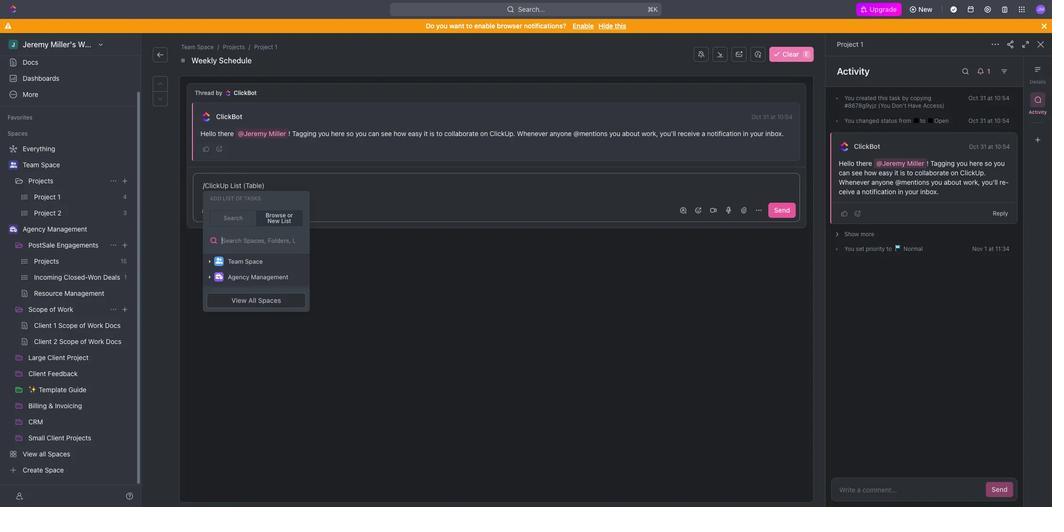 Task type: vqa. For each thing, say whether or not it's contained in the screenshot.
THE YOUR to the left
yes



Task type: describe. For each thing, give the bounding box(es) containing it.
created
[[856, 95, 877, 102]]

0 horizontal spatial team space link
[[23, 158, 131, 173]]

1 inside button
[[211, 206, 214, 214]]

0 vertical spatial notification
[[707, 130, 742, 138]]

engagements
[[57, 241, 99, 249]]

business time image
[[215, 274, 223, 280]]

1 vertical spatial agency management
[[228, 273, 288, 281]]

postsale
[[28, 241, 55, 249]]

1 vertical spatial management
[[251, 273, 288, 281]]

see for ceive
[[852, 169, 863, 177]]

here for ceive
[[970, 159, 983, 167]]

0 horizontal spatial send button
[[769, 203, 796, 218]]

reply
[[993, 210, 1009, 217]]

have
[[908, 102, 922, 109]]

postsale engagements link
[[28, 238, 106, 253]]

upgrade link
[[857, 3, 902, 16]]

re
[[1000, 178, 1009, 186]]

there for ceive
[[857, 159, 873, 167]]

2 vertical spatial space
[[245, 258, 263, 265]]

new button
[[906, 2, 939, 17]]

how for ceive
[[865, 169, 877, 177]]

your inside ! tagging you here so you can see how easy it is to collaborate on clickup. whenever anyone @mentions you about work, you'll re ceive a notification in your inbox.
[[906, 188, 919, 196]]

@mentions for a
[[574, 130, 608, 138]]

@mentions for ceive
[[896, 178, 930, 186]]

nov 1 at 11:34
[[973, 246, 1010, 253]]

work
[[57, 306, 73, 314]]

upgrade
[[870, 5, 897, 13]]

space inside tree
[[41, 161, 60, 169]]

tree inside sidebar navigation
[[4, 141, 132, 478]]

collaborate for ceive
[[915, 169, 949, 177]]

1 horizontal spatial projects
[[223, 44, 245, 51]]

⌘k
[[648, 5, 658, 13]]

ceive
[[839, 178, 1009, 196]]

docs link
[[4, 55, 132, 70]]

whenever for ceive
[[839, 178, 870, 186]]

inbox. inside ! tagging you here so you can see how easy it is to collaborate on clickup. whenever anyone @mentions you about work, you'll re ceive a notification in your inbox.
[[921, 188, 939, 196]]

details
[[1030, 79, 1047, 85]]

add list of tasks
[[210, 195, 261, 202]]

list
[[223, 195, 234, 202]]

work, for ceive
[[964, 178, 980, 186]]

(you
[[879, 102, 891, 109]]

2 horizontal spatial /
[[249, 44, 250, 51]]

! tagging you here so you can see how easy it is to collaborate on clickup. whenever anyone @mentions you about work, you'll re ceive a notification in your inbox.
[[839, 159, 1009, 196]]

set
[[856, 246, 865, 253]]

e
[[805, 51, 809, 58]]

1 horizontal spatial team space
[[228, 258, 263, 265]]

1 horizontal spatial /
[[218, 44, 219, 51]]

you for changed status from
[[845, 117, 855, 124]]

activity inside task sidebar navigation tab list
[[1029, 109, 1047, 115]]

#8678g9yjz
[[845, 102, 877, 109]]

thread by
[[195, 89, 222, 97]]

spaces inside button
[[258, 297, 281, 305]]

don't
[[892, 102, 907, 109]]

agency management link
[[23, 222, 131, 237]]

0 vertical spatial projects link
[[221, 43, 247, 52]]

scope
[[28, 306, 48, 314]]

project 1
[[837, 40, 864, 48]]

whenever for a
[[517, 130, 548, 138]]

search...
[[519, 5, 545, 13]]

you inside you created this task by copying #8678g9yjz (you don't have access)
[[845, 95, 855, 102]]

on for ceive
[[951, 169, 959, 177]]

list
[[231, 182, 241, 190]]

normal
[[902, 246, 923, 253]]

0 vertical spatial team
[[181, 44, 196, 51]]

tagging for ceive
[[931, 159, 955, 167]]

0 horizontal spatial in
[[743, 130, 749, 138]]

0 vertical spatial space
[[197, 44, 214, 51]]

sidebar navigation
[[0, 33, 141, 508]]

hello there for a
[[201, 130, 236, 138]]

status
[[881, 117, 898, 124]]

you created this task by copying #8678g9yjz (you don't have access)
[[845, 95, 945, 109]]

here for a
[[331, 130, 345, 138]]

of inside sidebar navigation
[[49, 306, 56, 314]]

scope of work link
[[28, 302, 106, 317]]

at for created this task by copying
[[988, 95, 993, 102]]

notification inside ! tagging you here so you can see how easy it is to collaborate on clickup. whenever anyone @mentions you about work, you'll re ceive a notification in your inbox.
[[862, 188, 897, 196]]

view
[[232, 297, 247, 305]]

1 horizontal spatial agency
[[228, 273, 249, 281]]

1 button
[[197, 203, 219, 218]]

1 vertical spatial user group image
[[215, 258, 223, 264]]

clickbot button
[[216, 113, 243, 121]]

a inside ! tagging you here so you can see how easy it is to collaborate on clickup. whenever anyone @mentions you about work, you'll re ceive a notification in your inbox.
[[857, 188, 861, 196]]

0 vertical spatial a
[[702, 130, 706, 138]]

docs
[[23, 58, 38, 66]]

access)
[[924, 102, 945, 109]]

agency inside tree
[[23, 225, 46, 233]]

at for set priority to
[[989, 246, 994, 253]]

2 vertical spatial team
[[228, 258, 243, 265]]

0 horizontal spatial this
[[615, 22, 627, 30]]

postsale engagements
[[28, 241, 99, 249]]

1 horizontal spatial send button
[[986, 483, 1014, 498]]

want
[[450, 22, 465, 30]]

1 horizontal spatial team space link
[[179, 43, 216, 52]]

clickbot inside task sidebar content section
[[854, 142, 881, 150]]

1 horizontal spatial project 1 link
[[837, 40, 864, 48]]

0 horizontal spatial user group image
[[10, 162, 17, 168]]

copying
[[911, 95, 932, 102]]

changed
[[856, 117, 880, 124]]

you'll for ceive
[[982, 178, 998, 186]]

scope of work
[[28, 306, 73, 314]]

clear
[[783, 50, 800, 58]]

0 vertical spatial clickbot
[[234, 89, 257, 97]]

notifications?
[[524, 22, 567, 30]]

open
[[933, 117, 949, 124]]

view all spaces
[[232, 297, 281, 305]]

0 horizontal spatial by
[[216, 89, 222, 97]]

all
[[249, 297, 256, 305]]

activity inside task sidebar content section
[[837, 66, 870, 77]]

hello there for ceive
[[839, 159, 874, 167]]

by inside you created this task by copying #8678g9yjz (you don't have access)
[[903, 95, 909, 102]]

send inside task sidebar content section
[[992, 486, 1008, 494]]

new
[[919, 5, 933, 13]]

task
[[890, 95, 901, 102]]

enable
[[474, 22, 495, 30]]

0 horizontal spatial project
[[254, 44, 273, 51]]

weekly schedule link
[[190, 55, 254, 66]]

add
[[210, 195, 221, 202]]

about for a
[[622, 130, 640, 138]]



Task type: locate. For each thing, give the bounding box(es) containing it.
work, left receive
[[642, 130, 658, 138]]

@mentions inside ! tagging you here so you can see how easy it is to collaborate on clickup. whenever anyone @mentions you about work, you'll re ceive a notification in your inbox.
[[896, 178, 930, 186]]

0 vertical spatial you'll
[[660, 130, 676, 138]]

0 horizontal spatial clickup.
[[490, 130, 515, 138]]

favorites button
[[4, 112, 36, 123]]

1 horizontal spatial here
[[970, 159, 983, 167]]

1 horizontal spatial work,
[[964, 178, 980, 186]]

so inside ! tagging you here so you can see how easy it is to collaborate on clickup. whenever anyone @mentions you about work, you'll re ceive a notification in your inbox.
[[985, 159, 992, 167]]

1 vertical spatial this
[[878, 95, 888, 102]]

agency right business time image
[[228, 273, 249, 281]]

on inside ! tagging you here so you can see how easy it is to collaborate on clickup. whenever anyone @mentions you about work, you'll re ceive a notification in your inbox.
[[951, 169, 959, 177]]

(table)
[[243, 182, 265, 190]]

0 vertical spatial your
[[751, 130, 764, 138]]

0 horizontal spatial agency
[[23, 225, 46, 233]]

is for a
[[430, 130, 435, 138]]

task sidebar content section
[[826, 56, 1024, 508]]

anyone for ceive
[[872, 178, 894, 186]]

clickbot up clickbot button
[[234, 89, 257, 97]]

0 vertical spatial agency
[[23, 225, 46, 233]]

0 vertical spatial collaborate
[[445, 130, 479, 138]]

so for ceive
[[985, 159, 992, 167]]

it for a
[[424, 130, 428, 138]]

you left set
[[845, 246, 855, 253]]

this right the hide
[[615, 22, 627, 30]]

0 horizontal spatial easy
[[408, 130, 422, 138]]

1 horizontal spatial it
[[895, 169, 899, 177]]

hello
[[201, 130, 216, 138], [839, 159, 855, 167]]

management inside tree
[[47, 225, 87, 233]]

dashboards link
[[4, 71, 132, 86]]

0 horizontal spatial whenever
[[517, 130, 548, 138]]

0 horizontal spatial is
[[430, 130, 435, 138]]

clickup
[[205, 182, 229, 190]]

! for a
[[289, 130, 291, 138]]

see for a
[[381, 130, 392, 138]]

0 horizontal spatial on
[[480, 130, 488, 138]]

clickbot down changed
[[854, 142, 881, 150]]

1 horizontal spatial can
[[839, 169, 850, 177]]

1 horizontal spatial projects link
[[221, 43, 247, 52]]

0 vertical spatial there
[[218, 130, 234, 138]]

of left 'work' at the left bottom
[[49, 306, 56, 314]]

1 inside task sidebar content section
[[985, 246, 987, 253]]

1 horizontal spatial collaborate
[[915, 169, 949, 177]]

team space
[[23, 161, 60, 169], [228, 258, 263, 265]]

your
[[751, 130, 764, 138], [906, 188, 919, 196]]

it for ceive
[[895, 169, 899, 177]]

0 horizontal spatial anyone
[[550, 130, 572, 138]]

search
[[224, 215, 243, 222]]

! tagging you here so you can see how easy it is to collaborate on clickup. whenever anyone @mentions you about work, you'll receive a notification in your inbox.
[[289, 130, 784, 138]]

there down clickbot button
[[218, 130, 234, 138]]

1 horizontal spatial by
[[903, 95, 909, 102]]

about
[[622, 130, 640, 138], [944, 178, 962, 186]]

weekly schedule
[[192, 56, 252, 65]]

send
[[774, 206, 791, 214], [992, 486, 1008, 494]]

it
[[424, 130, 428, 138], [895, 169, 899, 177]]

1 horizontal spatial easy
[[879, 169, 893, 177]]

there down changed
[[857, 159, 873, 167]]

0 vertical spatial this
[[615, 22, 627, 30]]

1 horizontal spatial so
[[985, 159, 992, 167]]

0 horizontal spatial send
[[774, 206, 791, 214]]

0 horizontal spatial team space
[[23, 161, 60, 169]]

receive
[[678, 130, 700, 138]]

spaces inside sidebar navigation
[[8, 130, 28, 137]]

anyone inside ! tagging you here so you can see how easy it is to collaborate on clickup. whenever anyone @mentions you about work, you'll re ceive a notification in your inbox.
[[872, 178, 894, 186]]

here
[[331, 130, 345, 138], [970, 159, 983, 167]]

changed status from
[[855, 117, 913, 124]]

hello for ceive
[[839, 159, 855, 167]]

hello there inside task sidebar content section
[[839, 159, 874, 167]]

hello there
[[201, 130, 236, 138], [839, 159, 874, 167]]

easy for ceive
[[879, 169, 893, 177]]

agency management up postsale engagements
[[23, 225, 87, 233]]

0 horizontal spatial team
[[23, 161, 39, 169]]

1 horizontal spatial user group image
[[215, 258, 223, 264]]

Search Spaces, Folders, Lists text field
[[203, 231, 310, 250]]

3 you from the top
[[845, 246, 855, 253]]

view all spaces button
[[207, 293, 306, 308]]

1 horizontal spatial team
[[181, 44, 196, 51]]

1 vertical spatial @mentions
[[896, 178, 930, 186]]

0 vertical spatial projects
[[223, 44, 245, 51]]

business time image
[[10, 227, 17, 232]]

agency management inside sidebar navigation
[[23, 225, 87, 233]]

spaces
[[8, 130, 28, 137], [258, 297, 281, 305]]

0 vertical spatial easy
[[408, 130, 422, 138]]

priority
[[866, 246, 885, 253]]

notification
[[707, 130, 742, 138], [862, 188, 897, 196]]

inbox.
[[766, 130, 784, 138], [921, 188, 939, 196]]

/ up schedule
[[249, 44, 250, 51]]

1 vertical spatial anyone
[[872, 178, 894, 186]]

hello inside task sidebar content section
[[839, 159, 855, 167]]

team space link
[[179, 43, 216, 52], [23, 158, 131, 173]]

nov
[[973, 246, 983, 253]]

0 horizontal spatial notification
[[707, 130, 742, 138]]

easy inside ! tagging you here so you can see how easy it is to collaborate on clickup. whenever anyone @mentions you about work, you'll re ceive a notification in your inbox.
[[879, 169, 893, 177]]

about for ceive
[[944, 178, 962, 186]]

1 vertical spatial spaces
[[258, 297, 281, 305]]

in
[[743, 130, 749, 138], [898, 188, 904, 196]]

1 horizontal spatial hello there
[[839, 159, 874, 167]]

about inside ! tagging you here so you can see how easy it is to collaborate on clickup. whenever anyone @mentions you about work, you'll re ceive a notification in your inbox.
[[944, 178, 962, 186]]

projects
[[223, 44, 245, 51], [28, 177, 53, 185]]

0 vertical spatial clickup.
[[490, 130, 515, 138]]

work, left "re"
[[964, 178, 980, 186]]

by right the thread
[[216, 89, 222, 97]]

! inside ! tagging you here so you can see how easy it is to collaborate on clickup. whenever anyone @mentions you about work, you'll re ceive a notification in your inbox.
[[927, 159, 929, 167]]

reply button
[[990, 208, 1012, 219]]

team
[[181, 44, 196, 51], [23, 161, 39, 169], [228, 258, 243, 265]]

0 horizontal spatial activity
[[837, 66, 870, 77]]

of
[[236, 195, 243, 202], [49, 306, 56, 314]]

anyone for a
[[550, 130, 572, 138]]

0 horizontal spatial work,
[[642, 130, 658, 138]]

can
[[368, 130, 379, 138], [839, 169, 850, 177]]

collaborate for a
[[445, 130, 479, 138]]

1 vertical spatial how
[[865, 169, 877, 177]]

0 horizontal spatial hello there
[[201, 130, 236, 138]]

is
[[430, 130, 435, 138], [901, 169, 906, 177]]

1 vertical spatial team space
[[228, 258, 263, 265]]

0 horizontal spatial inbox.
[[766, 130, 784, 138]]

a
[[702, 130, 706, 138], [857, 188, 861, 196]]

1 horizontal spatial on
[[951, 169, 959, 177]]

oct 31 at 10:54
[[969, 95, 1010, 102], [752, 114, 793, 121], [969, 117, 1010, 124], [969, 143, 1010, 150]]

2 vertical spatial you
[[845, 246, 855, 253]]

hello there down changed
[[839, 159, 874, 167]]

this up (you
[[878, 95, 888, 102]]

0 vertical spatial inbox.
[[766, 130, 784, 138]]

schedule
[[219, 56, 252, 65]]

0 vertical spatial !
[[289, 130, 291, 138]]

management up view all spaces
[[251, 273, 288, 281]]

you up #8678g9yjz
[[845, 95, 855, 102]]

1 horizontal spatial project
[[837, 40, 859, 48]]

0 horizontal spatial collaborate
[[445, 130, 479, 138]]

here inside ! tagging you here so you can see how easy it is to collaborate on clickup. whenever anyone @mentions you about work, you'll re ceive a notification in your inbox.
[[970, 159, 983, 167]]

0 vertical spatial management
[[47, 225, 87, 233]]

this
[[615, 22, 627, 30], [878, 95, 888, 102]]

to inside ! tagging you here so you can see how easy it is to collaborate on clickup. whenever anyone @mentions you about work, you'll re ceive a notification in your inbox.
[[907, 169, 914, 177]]

tagging for a
[[292, 130, 317, 138]]

can inside ! tagging you here so you can see how easy it is to collaborate on clickup. whenever anyone @mentions you about work, you'll re ceive a notification in your inbox.
[[839, 169, 850, 177]]

spaces down favorites button
[[8, 130, 28, 137]]

1 vertical spatial notification
[[862, 188, 897, 196]]

hide
[[599, 22, 613, 30]]

0 horizontal spatial projects link
[[28, 174, 106, 189]]

0 horizontal spatial see
[[381, 130, 392, 138]]

you'll inside ! tagging you here so you can see how easy it is to collaborate on clickup. whenever anyone @mentions you about work, you'll re ceive a notification in your inbox.
[[982, 178, 998, 186]]

tagging inside ! tagging you here so you can see how easy it is to collaborate on clickup. whenever anyone @mentions you about work, you'll re ceive a notification in your inbox.
[[931, 159, 955, 167]]

2 you from the top
[[845, 117, 855, 124]]

1 vertical spatial so
[[985, 159, 992, 167]]

you'll left "re"
[[982, 178, 998, 186]]

dashboards
[[23, 74, 59, 82]]

weekly
[[192, 56, 217, 65]]

whenever inside ! tagging you here so you can see how easy it is to collaborate on clickup. whenever anyone @mentions you about work, you'll re ceive a notification in your inbox.
[[839, 178, 870, 186]]

on for a
[[480, 130, 488, 138]]

management up postsale engagements link
[[47, 225, 87, 233]]

whenever
[[517, 130, 548, 138], [839, 178, 870, 186]]

collaborate
[[445, 130, 479, 138], [915, 169, 949, 177]]

1 vertical spatial agency
[[228, 273, 249, 281]]

project 1 link
[[837, 40, 864, 48], [252, 43, 279, 52]]

!
[[289, 130, 291, 138], [927, 159, 929, 167]]

1 vertical spatial can
[[839, 169, 850, 177]]

11:34
[[996, 246, 1010, 253]]

projects link
[[221, 43, 247, 52], [28, 174, 106, 189]]

tagging
[[292, 130, 317, 138], [931, 159, 955, 167]]

browser
[[497, 22, 523, 30]]

agency up "postsale"
[[23, 225, 46, 233]]

1 horizontal spatial management
[[251, 273, 288, 281]]

0 vertical spatial hello
[[201, 130, 216, 138]]

activity down 'project 1'
[[837, 66, 870, 77]]

do
[[426, 22, 435, 30]]

0 vertical spatial hello there
[[201, 130, 236, 138]]

clickup. for ceive
[[961, 169, 986, 177]]

collaborate inside ! tagging you here so you can see how easy it is to collaborate on clickup. whenever anyone @mentions you about work, you'll re ceive a notification in your inbox.
[[915, 169, 949, 177]]

clickup. for a
[[490, 130, 515, 138]]

you
[[845, 95, 855, 102], [845, 117, 855, 124], [845, 246, 855, 253]]

/ clickup list (table)
[[203, 182, 265, 190]]

1 horizontal spatial a
[[857, 188, 861, 196]]

0 vertical spatial agency management
[[23, 225, 87, 233]]

1 vertical spatial !
[[927, 159, 929, 167]]

/
[[218, 44, 219, 51], [249, 44, 250, 51], [203, 182, 205, 190]]

enable
[[573, 22, 594, 30]]

easy for a
[[408, 130, 422, 138]]

1 horizontal spatial of
[[236, 195, 243, 202]]

1 horizontal spatial anyone
[[872, 178, 894, 186]]

tree containing team space
[[4, 141, 132, 478]]

0 horizontal spatial your
[[751, 130, 764, 138]]

1 vertical spatial tagging
[[931, 159, 955, 167]]

so for a
[[347, 130, 354, 138]]

0 horizontal spatial projects
[[28, 177, 53, 185]]

you left changed
[[845, 117, 855, 124]]

0 vertical spatial on
[[480, 130, 488, 138]]

10:54
[[995, 95, 1010, 102], [778, 114, 793, 121], [995, 117, 1010, 124], [995, 143, 1010, 150]]

of right list
[[236, 195, 243, 202]]

clickup.
[[490, 130, 515, 138], [961, 169, 986, 177]]

task sidebar navigation tab list
[[1028, 62, 1049, 148]]

in inside ! tagging you here so you can see how easy it is to collaborate on clickup. whenever anyone @mentions you about work, you'll re ceive a notification in your inbox.
[[898, 188, 904, 196]]

1 you from the top
[[845, 95, 855, 102]]

you
[[436, 22, 448, 30], [318, 130, 329, 138], [356, 130, 367, 138], [610, 130, 621, 138], [957, 159, 968, 167], [994, 159, 1005, 167], [932, 178, 943, 186]]

project
[[837, 40, 859, 48], [254, 44, 273, 51]]

do you want to enable browser notifications? enable hide this
[[426, 22, 627, 30]]

see inside ! tagging you here so you can see how easy it is to collaborate on clickup. whenever anyone @mentions you about work, you'll re ceive a notification in your inbox.
[[852, 169, 863, 177]]

set priority to
[[855, 246, 894, 253]]

1 vertical spatial team space link
[[23, 158, 131, 173]]

from
[[899, 117, 912, 124]]

0 horizontal spatial /
[[203, 182, 205, 190]]

1 horizontal spatial your
[[906, 188, 919, 196]]

0 vertical spatial in
[[743, 130, 749, 138]]

agency management up view all spaces
[[228, 273, 288, 281]]

it inside ! tagging you here so you can see how easy it is to collaborate on clickup. whenever anyone @mentions you about work, you'll re ceive a notification in your inbox.
[[895, 169, 899, 177]]

1 horizontal spatial inbox.
[[921, 188, 939, 196]]

1 vertical spatial a
[[857, 188, 861, 196]]

0 vertical spatial about
[[622, 130, 640, 138]]

0 vertical spatial team space link
[[179, 43, 216, 52]]

0 vertical spatial here
[[331, 130, 345, 138]]

! for ceive
[[927, 159, 929, 167]]

0 horizontal spatial here
[[331, 130, 345, 138]]

/ up "1" button
[[203, 182, 205, 190]]

team space / projects / project 1
[[181, 44, 277, 51]]

activity down details
[[1029, 109, 1047, 115]]

0 vertical spatial send
[[774, 206, 791, 214]]

1 vertical spatial your
[[906, 188, 919, 196]]

project 1 link up weekly schedule link
[[252, 43, 279, 52]]

there
[[218, 130, 234, 138], [857, 159, 873, 167]]

1 horizontal spatial in
[[898, 188, 904, 196]]

team inside sidebar navigation
[[23, 161, 39, 169]]

can for a
[[368, 130, 379, 138]]

by up don't
[[903, 95, 909, 102]]

spaces right all
[[258, 297, 281, 305]]

clickbot
[[234, 89, 257, 97], [216, 113, 242, 121], [854, 142, 881, 150]]

1 vertical spatial whenever
[[839, 178, 870, 186]]

1
[[861, 40, 864, 48], [275, 44, 277, 51], [211, 206, 214, 214], [985, 246, 987, 253]]

to
[[466, 22, 473, 30], [921, 117, 928, 124], [437, 130, 443, 138], [907, 169, 914, 177], [887, 246, 892, 253]]

tasks
[[244, 195, 261, 202]]

1 vertical spatial here
[[970, 159, 983, 167]]

user group image
[[10, 162, 17, 168], [215, 258, 223, 264]]

/ up weekly schedule link
[[218, 44, 219, 51]]

at for changed status from
[[988, 117, 993, 124]]

is for ceive
[[901, 169, 906, 177]]

0 vertical spatial anyone
[[550, 130, 572, 138]]

at
[[988, 95, 993, 102], [771, 114, 776, 121], [988, 117, 993, 124], [989, 143, 994, 150], [989, 246, 994, 253]]

work, inside ! tagging you here so you can see how easy it is to collaborate on clickup. whenever anyone @mentions you about work, you'll re ceive a notification in your inbox.
[[964, 178, 980, 186]]

you'll for a
[[660, 130, 676, 138]]

how for a
[[394, 130, 406, 138]]

1 horizontal spatial activity
[[1029, 109, 1047, 115]]

31
[[980, 95, 986, 102], [763, 114, 769, 121], [980, 117, 986, 124], [981, 143, 987, 150]]

1 horizontal spatial send
[[992, 486, 1008, 494]]

can for ceive
[[839, 169, 850, 177]]

thread
[[195, 89, 214, 97]]

0 horizontal spatial project 1 link
[[252, 43, 279, 52]]

projects inside sidebar navigation
[[28, 177, 53, 185]]

by
[[216, 89, 222, 97], [903, 95, 909, 102]]

project 1 link down upgrade link
[[837, 40, 864, 48]]

clickup. inside ! tagging you here so you can see how easy it is to collaborate on clickup. whenever anyone @mentions you about work, you'll re ceive a notification in your inbox.
[[961, 169, 986, 177]]

hello for a
[[201, 130, 216, 138]]

so
[[347, 130, 354, 138], [985, 159, 992, 167]]

0 vertical spatial how
[[394, 130, 406, 138]]

you'll left receive
[[660, 130, 676, 138]]

work, for a
[[642, 130, 658, 138]]

is inside ! tagging you here so you can see how easy it is to collaborate on clickup. whenever anyone @mentions you about work, you'll re ceive a notification in your inbox.
[[901, 169, 906, 177]]

1 vertical spatial team
[[23, 161, 39, 169]]

clickbot inside clickbot button
[[216, 113, 242, 121]]

0 horizontal spatial tagging
[[292, 130, 317, 138]]

clickbot down 'thread by'
[[216, 113, 242, 121]]

0 horizontal spatial can
[[368, 130, 379, 138]]

hello there down clickbot button
[[201, 130, 236, 138]]

1 horizontal spatial spaces
[[258, 297, 281, 305]]

team space inside tree
[[23, 161, 60, 169]]

agency management
[[23, 225, 87, 233], [228, 273, 288, 281]]

how
[[394, 130, 406, 138], [865, 169, 877, 177]]

agency
[[23, 225, 46, 233], [228, 273, 249, 281]]

1 horizontal spatial about
[[944, 178, 962, 186]]

there for a
[[218, 130, 234, 138]]

you for set priority to
[[845, 246, 855, 253]]

tree
[[4, 141, 132, 478]]

0 vertical spatial is
[[430, 130, 435, 138]]

how inside ! tagging you here so you can see how easy it is to collaborate on clickup. whenever anyone @mentions you about work, you'll re ceive a notification in your inbox.
[[865, 169, 877, 177]]

favorites
[[8, 114, 33, 121]]

there inside task sidebar content section
[[857, 159, 873, 167]]

this inside you created this task by copying #8678g9yjz (you don't have access)
[[878, 95, 888, 102]]



